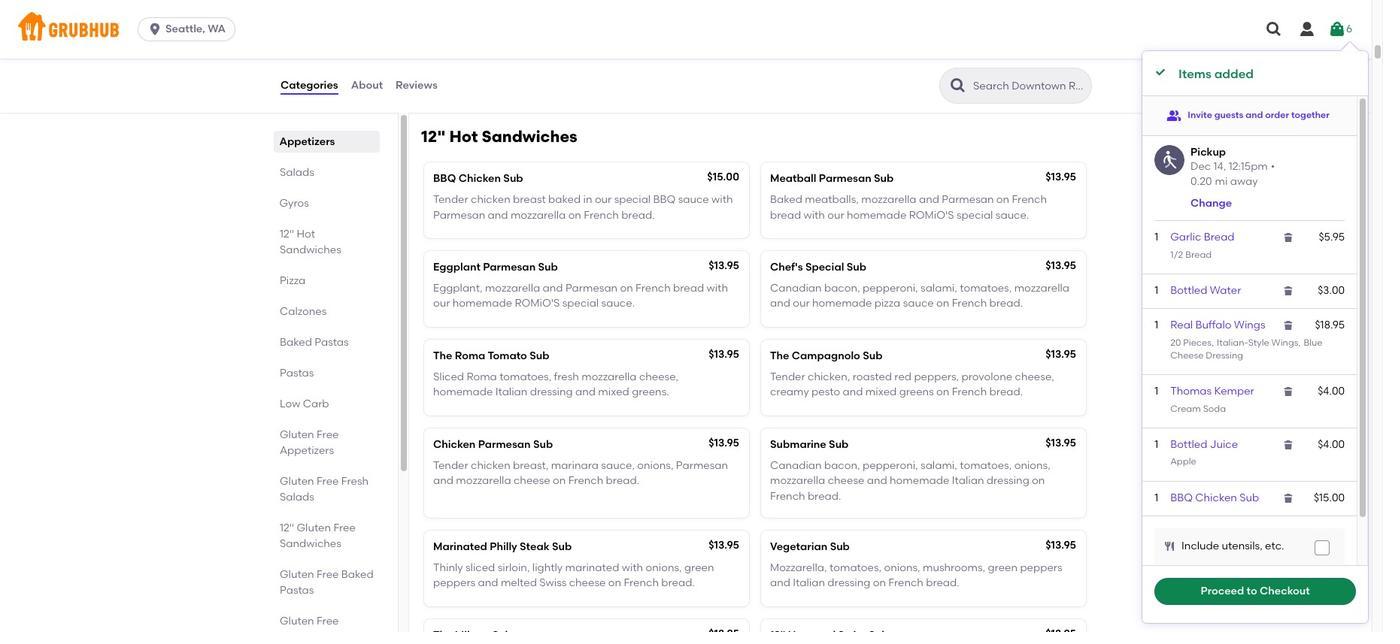Task type: locate. For each thing, give the bounding box(es) containing it.
$4.00
[[1318, 385, 1345, 398], [1318, 439, 1345, 451]]

12" gluten free sandwiches
[[280, 522, 356, 551]]

gluten inside gluten free baked pastas
[[280, 569, 314, 581]]

checkout
[[1260, 585, 1310, 598]]

2 vertical spatial special
[[562, 297, 599, 310]]

chicken for parmesan
[[471, 459, 510, 472]]

0 vertical spatial peppers
[[1020, 562, 1062, 575]]

1 vertical spatial baked
[[280, 336, 312, 349]]

2 horizontal spatial sauce.
[[996, 209, 1029, 222]]

real
[[1170, 319, 1193, 332]]

mixed greens, tomatoes, onions, mushrooms, black olives, feta and tzatziki sauce. button
[[424, 20, 749, 96]]

1 vertical spatial canadian
[[770, 459, 822, 472]]

1 the from the left
[[433, 350, 452, 362]]

0 horizontal spatial cheese,
[[639, 371, 679, 384]]

salads up '12" gluten free sandwiches'
[[280, 491, 314, 504]]

0 vertical spatial salads
[[280, 166, 314, 179]]

12" down 'gyros'
[[280, 228, 294, 241]]

homemade inside sliced roma tomatoes, fresh mozzarella cheese, homemade italian dressing and mixed greens.
[[433, 386, 493, 399]]

sub up utensils,
[[1240, 492, 1259, 505]]

sub
[[503, 172, 523, 185], [874, 172, 894, 185], [538, 261, 558, 274], [847, 261, 866, 274], [530, 350, 549, 362], [863, 350, 883, 362], [533, 438, 553, 451], [829, 438, 849, 451], [1240, 492, 1259, 505], [552, 541, 572, 553], [830, 541, 850, 553]]

cheese down marinated
[[569, 577, 606, 590]]

italian inside "mozzarella, tomatoes, onions, mushrooms, green peppers and italian dressing on french bread."
[[793, 577, 825, 590]]

2 salami, from the top
[[921, 459, 957, 472]]

sub up roasted
[[863, 350, 883, 362]]

1 mixed from the left
[[598, 386, 629, 399]]

vegetarian
[[770, 541, 827, 553]]

1 vertical spatial special
[[957, 209, 993, 222]]

bbq chicken sub down apple
[[1170, 492, 1259, 505]]

with inside eggplant, mozzarella and parmesan on french bread with our homemade romio's special sauce.
[[707, 282, 728, 295]]

mi
[[1215, 176, 1228, 188]]

sandwiches up breast
[[482, 127, 577, 146]]

mixed for greens.
[[598, 386, 629, 399]]

tender
[[433, 194, 468, 206], [770, 371, 805, 384], [433, 459, 468, 472]]

1 vertical spatial bread
[[673, 282, 704, 295]]

1 horizontal spatial sauce.
[[601, 297, 635, 310]]

chicken parmesan sub
[[433, 438, 553, 451]]

0 vertical spatial bread
[[770, 209, 801, 222]]

bbq chicken sub inside items added tooltip
[[1170, 492, 1259, 505]]

0 vertical spatial $4.00
[[1318, 385, 1345, 398]]

away
[[1230, 176, 1258, 188]]

bbq chicken sub link
[[1170, 492, 1259, 505]]

bottled up apple
[[1170, 439, 1207, 451]]

lightly
[[532, 562, 563, 575]]

mozzarella inside baked meatballs, mozzarella and parmesan on french bread with our homemade romio's special sauce.
[[861, 194, 916, 206]]

0 horizontal spatial bread
[[673, 282, 704, 295]]

sub right vegetarian
[[830, 541, 850, 553]]

wings right style
[[1271, 337, 1298, 348]]

1 green from the left
[[684, 562, 714, 575]]

bbq chicken sub
[[433, 172, 523, 185], [1170, 492, 1259, 505]]

salami, for italian
[[921, 459, 957, 472]]

1 vertical spatial bacon,
[[824, 459, 860, 472]]

bacon, inside canadian bacon, pepperoni, salami, tomatoes, onions, mozzarella cheese and homemade italian dressing on french bread.
[[824, 459, 860, 472]]

greens.
[[632, 386, 669, 399]]

2 vertical spatial bbq
[[1170, 492, 1193, 505]]

pastas up low
[[280, 367, 314, 380]]

1 bacon, from the top
[[824, 282, 860, 295]]

1 horizontal spatial special
[[614, 194, 651, 206]]

canadian for mozzarella
[[770, 459, 822, 472]]

romio's inside baked meatballs, mozzarella and parmesan on french bread with our homemade romio's special sauce.
[[909, 209, 954, 222]]

0 vertical spatial pepperoni,
[[863, 282, 918, 295]]

real buffalo wings
[[1170, 319, 1265, 332]]

baked down meatball
[[770, 194, 802, 206]]

1 left the bottled juice
[[1155, 439, 1158, 451]]

1 horizontal spatial the
[[770, 350, 789, 362]]

tender chicken breast baked in our special bbq sauce with parmesan and mozzarella on french bread.
[[433, 194, 733, 222]]

categories
[[281, 79, 338, 92]]

special
[[614, 194, 651, 206], [957, 209, 993, 222], [562, 297, 599, 310]]

$13.95 for canadian bacon, pepperoni, salami, tomatoes, mozzarella and our homemade pizza sauce on french bread.
[[1045, 259, 1076, 272]]

1 vertical spatial italian
[[952, 475, 984, 488]]

2 horizontal spatial cheese
[[828, 475, 864, 488]]

bread up 1/2 bread
[[1204, 231, 1235, 244]]

12" down reviews button
[[421, 127, 446, 146]]

0 horizontal spatial 12" hot sandwiches
[[280, 228, 341, 256]]

sauce.
[[517, 67, 550, 80], [996, 209, 1029, 222], [601, 297, 635, 310]]

appetizers down categories button
[[280, 135, 335, 148]]

tomatoes, inside "mozzarella, tomatoes, onions, mushrooms, green peppers and italian dressing on french bread."
[[830, 562, 882, 575]]

green inside "mozzarella, tomatoes, onions, mushrooms, green peppers and italian dressing on french bread."
[[988, 562, 1018, 575]]

svg image
[[1298, 20, 1316, 38], [1328, 20, 1346, 38], [147, 22, 163, 37], [1283, 232, 1295, 244], [1283, 320, 1295, 332], [1283, 386, 1295, 398], [1164, 541, 1176, 553]]

sandwiches inside '12" gluten free sandwiches'
[[280, 538, 341, 551]]

0 horizontal spatial wings
[[1234, 319, 1265, 332]]

1 horizontal spatial peppers
[[1020, 562, 1062, 575]]

sub up eggplant, mozzarella and parmesan on french bread with our homemade romio's special sauce.
[[538, 261, 558, 274]]

1 horizontal spatial bbq chicken sub
[[1170, 492, 1259, 505]]

bread for garlic bread
[[1204, 231, 1235, 244]]

baked meatballs, mozzarella and parmesan on french bread with our homemade romio's special sauce.
[[770, 194, 1047, 222]]

bread
[[770, 209, 801, 222], [673, 282, 704, 295]]

free left fresh
[[317, 475, 339, 488]]

bacon, down special
[[824, 282, 860, 295]]

pastas inside gluten free baked pastas
[[280, 584, 314, 597]]

gluten down low
[[280, 429, 314, 441]]

12" hot sandwiches down 'gyros'
[[280, 228, 341, 256]]

2 vertical spatial dressing
[[828, 577, 870, 590]]

canadian
[[770, 282, 822, 295], [770, 459, 822, 472]]

change
[[1191, 197, 1232, 210]]

mixed down roasted
[[866, 386, 897, 399]]

reviews button
[[395, 59, 438, 113]]

1 left bbq chicken sub link
[[1155, 492, 1158, 505]]

parmesan
[[819, 172, 871, 185], [942, 194, 994, 206], [433, 209, 485, 222], [483, 261, 536, 274], [565, 282, 618, 295], [478, 438, 531, 451], [676, 459, 728, 472]]

0 vertical spatial italian
[[495, 386, 527, 399]]

people icon image
[[1167, 108, 1182, 123]]

on inside canadian bacon, pepperoni, salami, tomatoes, onions, mozzarella cheese and homemade italian dressing on french bread.
[[1032, 475, 1045, 488]]

onions,
[[560, 51, 597, 64], [637, 459, 673, 472], [1014, 459, 1051, 472], [646, 562, 682, 575], [884, 562, 920, 575]]

1 pepperoni, from the top
[[863, 282, 918, 295]]

6
[[1346, 22, 1352, 35]]

baked pastas
[[280, 336, 349, 349]]

gluten down '12" gluten free sandwiches'
[[280, 569, 314, 581]]

dressing inside "mozzarella, tomatoes, onions, mushrooms, green peppers and italian dressing on french bread."
[[828, 577, 870, 590]]

svg image left 6 button
[[1265, 20, 1283, 38]]

salads up 'gyros'
[[280, 166, 314, 179]]

$4.00 for bottled juice
[[1318, 439, 1345, 451]]

0 horizontal spatial romio's
[[515, 297, 560, 310]]

on inside canadian bacon, pepperoni, salami, tomatoes, mozzarella and our homemade pizza sauce on french bread.
[[936, 297, 949, 310]]

0 vertical spatial sauce
[[678, 194, 709, 206]]

0 vertical spatial appetizers
[[280, 135, 335, 148]]

1
[[1155, 231, 1158, 244], [1155, 284, 1158, 297], [1155, 319, 1158, 332], [1155, 385, 1158, 398], [1155, 439, 1158, 451], [1155, 492, 1158, 505]]

the up "sliced"
[[433, 350, 452, 362]]

baked down '12" gluten free sandwiches'
[[341, 569, 374, 581]]

0 vertical spatial canadian
[[770, 282, 822, 295]]

mixed inside tender chicken, roasted red peppers, provolone cheese, creamy pesto and mixed greens on french bread.
[[866, 386, 897, 399]]

order
[[1265, 110, 1289, 120]]

salads inside gluten free fresh salads
[[280, 491, 314, 504]]

on
[[996, 194, 1009, 206], [568, 209, 581, 222], [620, 282, 633, 295], [936, 297, 949, 310], [936, 386, 949, 399], [553, 475, 566, 488], [1032, 475, 1045, 488], [608, 577, 621, 590], [873, 577, 886, 590]]

seattle,
[[166, 23, 205, 35]]

pastas down calzones
[[315, 336, 349, 349]]

0 vertical spatial sandwiches
[[482, 127, 577, 146]]

bread. inside "mozzarella, tomatoes, onions, mushrooms, green peppers and italian dressing on french bread."
[[926, 577, 959, 590]]

2 1 from the top
[[1155, 284, 1158, 297]]

0 vertical spatial bottled
[[1170, 284, 1207, 297]]

0 vertical spatial bread
[[1204, 231, 1235, 244]]

0 vertical spatial mushrooms,
[[599, 51, 662, 64]]

2 vertical spatial tender
[[433, 459, 468, 472]]

0 vertical spatial $15.00
[[707, 171, 739, 184]]

bottled water link
[[1170, 284, 1241, 297]]

mixed greens, tomatoes, onions, mushrooms, black olives, feta and tzatziki sauce.
[[433, 51, 726, 80]]

pizza
[[280, 275, 305, 287]]

chef's special sub
[[770, 261, 866, 274]]

our down chef's
[[793, 297, 810, 310]]

mixed left greens.
[[598, 386, 629, 399]]

bbq chicken sub up breast
[[433, 172, 523, 185]]

tomatoes, inside canadian bacon, pepperoni, salami, tomatoes, mozzarella and our homemade pizza sauce on french bread.
[[960, 282, 1012, 295]]

french inside thinly sliced sirloin, lightly marinated with onions, green peppers and melted swiss cheese on french bread.
[[624, 577, 659, 590]]

hot down 'gyros'
[[297, 228, 315, 241]]

2 $4.00 from the top
[[1318, 439, 1345, 451]]

2 horizontal spatial special
[[957, 209, 993, 222]]

free down gluten free fresh salads
[[333, 522, 356, 535]]

invite guests and order together
[[1188, 110, 1330, 120]]

and inside "mozzarella, tomatoes, onions, mushrooms, green peppers and italian dressing on french bread."
[[770, 577, 790, 590]]

roma inside sliced roma tomatoes, fresh mozzarella cheese, homemade italian dressing and mixed greens.
[[467, 371, 497, 384]]

1 vertical spatial sauce.
[[996, 209, 1029, 222]]

mozzarella inside eggplant, mozzarella and parmesan on french bread with our homemade romio's special sauce.
[[485, 282, 540, 295]]

pickup
[[1191, 146, 1226, 158]]

peppers inside thinly sliced sirloin, lightly marinated with onions, green peppers and melted swiss cheese on french bread.
[[433, 577, 475, 590]]

salami, for sauce
[[921, 282, 957, 295]]

pepperoni, for homemade
[[863, 459, 918, 472]]

gluten down gluten free fresh salads
[[297, 522, 331, 535]]

5 1 from the top
[[1155, 439, 1158, 451]]

french inside eggplant, mozzarella and parmesan on french bread with our homemade romio's special sauce.
[[636, 282, 671, 295]]

1/2 bread
[[1170, 249, 1212, 260]]

canadian inside canadian bacon, pepperoni, salami, tomatoes, mozzarella and our homemade pizza sauce on french bread.
[[770, 282, 822, 295]]

2 horizontal spatial dressing
[[987, 475, 1029, 488]]

$13.95
[[1045, 171, 1076, 184], [709, 259, 739, 272], [1045, 259, 1076, 272], [709, 348, 739, 361], [1045, 348, 1076, 361], [709, 437, 739, 449], [1045, 437, 1076, 449], [709, 539, 739, 552], [1045, 539, 1076, 552]]

chicken left breast
[[471, 194, 510, 206]]

bottled up real at bottom right
[[1170, 284, 1207, 297]]

1 vertical spatial 12"
[[280, 228, 294, 241]]

1 horizontal spatial mushrooms,
[[923, 562, 985, 575]]

0 horizontal spatial sauce.
[[517, 67, 550, 80]]

1 vertical spatial salami,
[[921, 459, 957, 472]]

gluten free fresh salads
[[280, 475, 369, 504]]

1 vertical spatial dressing
[[987, 475, 1029, 488]]

2 vertical spatial baked
[[341, 569, 374, 581]]

0 vertical spatial tender
[[433, 194, 468, 206]]

tender down chicken parmesan sub
[[433, 459, 468, 472]]

in
[[583, 194, 592, 206]]

2 salads from the top
[[280, 491, 314, 504]]

and inside canadian bacon, pepperoni, salami, tomatoes, onions, mozzarella cheese and homemade italian dressing on french bread.
[[867, 475, 887, 488]]

2 bottled from the top
[[1170, 439, 1207, 451]]

our down meatballs,
[[827, 209, 844, 222]]

0 vertical spatial romio's
[[909, 209, 954, 222]]

1 bottled from the top
[[1170, 284, 1207, 297]]

1 vertical spatial pepperoni,
[[863, 459, 918, 472]]

2 chicken from the top
[[471, 459, 510, 472]]

mozzarella inside sliced roma tomatoes, fresh mozzarella cheese, homemade italian dressing and mixed greens.
[[582, 371, 637, 384]]

chicken down chicken parmesan sub
[[471, 459, 510, 472]]

tender up eggplant at the left of page
[[433, 194, 468, 206]]

0 vertical spatial wings
[[1234, 319, 1265, 332]]

and inside tender chicken, roasted red peppers, provolone cheese, creamy pesto and mixed greens on french bread.
[[843, 386, 863, 399]]

0 vertical spatial roma
[[455, 350, 485, 362]]

0 horizontal spatial peppers
[[433, 577, 475, 590]]

gluten inside gluten free pastas
[[280, 615, 314, 628]]

2 vertical spatial italian
[[793, 577, 825, 590]]

wings up style
[[1234, 319, 1265, 332]]

•
[[1271, 160, 1275, 173]]

0 horizontal spatial baked
[[280, 336, 312, 349]]

1 horizontal spatial italian
[[793, 577, 825, 590]]

1 horizontal spatial dressing
[[828, 577, 870, 590]]

items added
[[1179, 67, 1254, 81]]

0 horizontal spatial dressing
[[530, 386, 573, 399]]

$18.95
[[1315, 319, 1345, 332]]

pickup dec 14, 12:15pm • 0.20 mi away
[[1191, 146, 1275, 188]]

homemade inside eggplant, mozzarella and parmesan on french bread with our homemade romio's special sauce.
[[453, 297, 512, 310]]

pepperoni,
[[863, 282, 918, 295], [863, 459, 918, 472]]

sandwiches up gluten free baked pastas
[[280, 538, 341, 551]]

sub up lightly
[[552, 541, 572, 553]]

2 bacon, from the top
[[824, 459, 860, 472]]

bacon, down submarine sub
[[824, 459, 860, 472]]

sub up breast
[[503, 172, 523, 185]]

6 button
[[1328, 16, 1352, 43]]

1 horizontal spatial cheese
[[569, 577, 606, 590]]

sauce. inside "mixed greens, tomatoes, onions, mushrooms, black olives, feta and tzatziki sauce."
[[517, 67, 550, 80]]

2 green from the left
[[988, 562, 1018, 575]]

bread. inside thinly sliced sirloin, lightly marinated with onions, green peppers and melted swiss cheese on french bread.
[[661, 577, 695, 590]]

eggplant, mozzarella and parmesan on french bread with our homemade romio's special sauce.
[[433, 282, 728, 310]]

1 vertical spatial $4.00
[[1318, 439, 1345, 451]]

1 horizontal spatial bbq
[[653, 194, 676, 206]]

0 vertical spatial 12" hot sandwiches
[[421, 127, 577, 146]]

1 vertical spatial tender
[[770, 371, 805, 384]]

3 1 from the top
[[1155, 319, 1158, 332]]

$13.95 for eggplant, mozzarella and parmesan on french bread with our homemade romio's special sauce.
[[709, 259, 739, 272]]

baked down calzones
[[280, 336, 312, 349]]

our down eggplant,
[[433, 297, 450, 310]]

1 horizontal spatial baked
[[341, 569, 374, 581]]

sub right 'submarine'
[[829, 438, 849, 451]]

1 1 from the top
[[1155, 231, 1158, 244]]

and inside baked meatballs, mozzarella and parmesan on french bread with our homemade romio's special sauce.
[[919, 194, 939, 206]]

bread. inside tender chicken breast baked in our special bbq sauce with parmesan and mozzarella on french bread.
[[621, 209, 655, 222]]

tender inside tender chicken breast, marinara sauce, onions, parmesan and mozzarella cheese on french bread.
[[433, 459, 468, 472]]

campagnolo
[[792, 350, 860, 362]]

2 appetizers from the top
[[280, 444, 334, 457]]

cheese down 'breast,'
[[514, 475, 550, 488]]

1 cheese, from the left
[[639, 371, 679, 384]]

1 vertical spatial salads
[[280, 491, 314, 504]]

free for baked
[[317, 569, 339, 581]]

sub right special
[[847, 261, 866, 274]]

1 vertical spatial $15.00
[[1314, 492, 1345, 505]]

0 horizontal spatial mushrooms,
[[599, 51, 662, 64]]

gluten for gluten free appetizers
[[280, 429, 314, 441]]

2 canadian from the top
[[770, 459, 822, 472]]

chicken for chicken
[[471, 194, 510, 206]]

1 $4.00 from the top
[[1318, 385, 1345, 398]]

submarine
[[770, 438, 826, 451]]

1 for bottled juice
[[1155, 439, 1158, 451]]

appetizers
[[280, 135, 335, 148], [280, 444, 334, 457]]

1 vertical spatial bbq
[[653, 194, 676, 206]]

baked inside baked meatballs, mozzarella and parmesan on french bread with our homemade romio's special sauce.
[[770, 194, 802, 206]]

the
[[433, 350, 452, 362], [770, 350, 789, 362]]

4 1 from the top
[[1155, 385, 1158, 398]]

0 vertical spatial dressing
[[530, 386, 573, 399]]

$13.95 for baked meatballs, mozzarella and parmesan on french bread with our homemade romio's special sauce.
[[1045, 171, 1076, 184]]

gluten down gluten free appetizers
[[280, 475, 314, 488]]

1 horizontal spatial mixed
[[866, 386, 897, 399]]

special inside tender chicken breast baked in our special bbq sauce with parmesan and mozzarella on french bread.
[[614, 194, 651, 206]]

pastas down gluten free baked pastas
[[280, 631, 314, 632]]

thomas kemper link
[[1170, 385, 1254, 398]]

salami,
[[921, 282, 957, 295], [921, 459, 957, 472]]

submarine sub
[[770, 438, 849, 451]]

gluten
[[280, 429, 314, 441], [280, 475, 314, 488], [297, 522, 331, 535], [280, 569, 314, 581], [280, 615, 314, 628]]

2 the from the left
[[770, 350, 789, 362]]

marinated
[[565, 562, 619, 575]]

1 horizontal spatial wings
[[1271, 337, 1298, 348]]

0 horizontal spatial sauce
[[678, 194, 709, 206]]

hot down feta
[[449, 127, 478, 146]]

marinara
[[551, 459, 599, 472]]

1 vertical spatial roma
[[467, 371, 497, 384]]

thinly
[[433, 562, 463, 575]]

svg image inside seattle, wa button
[[147, 22, 163, 37]]

free inside gluten free appetizers
[[317, 429, 339, 441]]

12" hot sandwiches down tzatziki
[[421, 127, 577, 146]]

1 left garlic
[[1155, 231, 1158, 244]]

water
[[1210, 284, 1241, 297]]

svg image
[[1265, 20, 1283, 38], [1155, 66, 1167, 78], [1283, 285, 1295, 297], [1283, 439, 1295, 451], [1283, 493, 1295, 505], [1318, 544, 1327, 553]]

roma up "sliced"
[[455, 350, 485, 362]]

bread down garlic bread 'link'
[[1185, 249, 1212, 260]]

2 vertical spatial sandwiches
[[280, 538, 341, 551]]

chef's
[[770, 261, 803, 274]]

12" hot sandwiches
[[421, 127, 577, 146], [280, 228, 341, 256]]

0 horizontal spatial bbq chicken sub
[[433, 172, 523, 185]]

roma for tomato
[[455, 350, 485, 362]]

1 vertical spatial bread
[[1185, 249, 1212, 260]]

0 vertical spatial chicken
[[471, 194, 510, 206]]

french inside tender chicken breast baked in our special bbq sauce with parmesan and mozzarella on french bread.
[[584, 209, 619, 222]]

tender up the creamy
[[770, 371, 805, 384]]

green
[[684, 562, 714, 575], [988, 562, 1018, 575]]

tomatoes, inside sliced roma tomatoes, fresh mozzarella cheese, homemade italian dressing and mixed greens.
[[499, 371, 551, 384]]

1 vertical spatial hot
[[297, 228, 315, 241]]

1 horizontal spatial bread
[[770, 209, 801, 222]]

1 vertical spatial appetizers
[[280, 444, 334, 457]]

0 vertical spatial 12"
[[421, 127, 446, 146]]

0 vertical spatial special
[[614, 194, 651, 206]]

guests
[[1214, 110, 1243, 120]]

free inside gluten free fresh salads
[[317, 475, 339, 488]]

canadian bacon, pepperoni, salami, tomatoes, mozzarella and our homemade pizza sauce on french bread.
[[770, 282, 1069, 310]]

free down '12" gluten free sandwiches'
[[317, 569, 339, 581]]

peppers
[[1020, 562, 1062, 575], [433, 577, 475, 590]]

tomatoes, inside canadian bacon, pepperoni, salami, tomatoes, onions, mozzarella cheese and homemade italian dressing on french bread.
[[960, 459, 1012, 472]]

sub up 'breast,'
[[533, 438, 553, 451]]

steak
[[520, 541, 549, 553]]

mixed for greens
[[866, 386, 897, 399]]

our inside baked meatballs, mozzarella and parmesan on french bread with our homemade romio's special sauce.
[[827, 209, 844, 222]]

canadian down 'submarine'
[[770, 459, 822, 472]]

roma for tomatoes,
[[467, 371, 497, 384]]

2 horizontal spatial baked
[[770, 194, 802, 206]]

thinly sliced sirloin, lightly marinated with onions, green peppers and melted swiss cheese on french bread.
[[433, 562, 714, 590]]

change button
[[1191, 196, 1232, 212]]

bread. inside canadian bacon, pepperoni, salami, tomatoes, mozzarella and our homemade pizza sauce on french bread.
[[989, 297, 1023, 310]]

salami, inside canadian bacon, pepperoni, salami, tomatoes, onions, mozzarella cheese and homemade italian dressing on french bread.
[[921, 459, 957, 472]]

tender for the
[[770, 371, 805, 384]]

1 for bbq chicken sub
[[1155, 492, 1158, 505]]

1 vertical spatial peppers
[[433, 577, 475, 590]]

cheese, up greens.
[[639, 371, 679, 384]]

tender for chicken
[[433, 459, 468, 472]]

1 left real at bottom right
[[1155, 319, 1158, 332]]

2 pepperoni, from the top
[[863, 459, 918, 472]]

1 vertical spatial chicken
[[433, 438, 476, 451]]

sauce
[[678, 194, 709, 206], [903, 297, 934, 310]]

sub inside items added tooltip
[[1240, 492, 1259, 505]]

canadian down chef's
[[770, 282, 822, 295]]

gluten down gluten free baked pastas
[[280, 615, 314, 628]]

1 vertical spatial chicken
[[471, 459, 510, 472]]

0 vertical spatial bbq
[[433, 172, 456, 185]]

1 vertical spatial mushrooms,
[[923, 562, 985, 575]]

1 horizontal spatial cheese,
[[1015, 371, 1054, 384]]

1 for real buffalo wings
[[1155, 319, 1158, 332]]

bottled for bottled water
[[1170, 284, 1207, 297]]

french inside canadian bacon, pepperoni, salami, tomatoes, mozzarella and our homemade pizza sauce on french bread.
[[952, 297, 987, 310]]

garlic bread
[[1170, 231, 1235, 244]]

svg image right etc.
[[1318, 544, 1327, 553]]

1 chicken from the top
[[471, 194, 510, 206]]

items added tooltip
[[1142, 42, 1368, 623]]

the up the creamy
[[770, 350, 789, 362]]

sliced
[[466, 562, 495, 575]]

1 left bottled water at the top right of page
[[1155, 284, 1158, 297]]

baked inside gluten free baked pastas
[[341, 569, 374, 581]]

parmesan inside tender chicken breast, marinara sauce, onions, parmesan and mozzarella cheese on french bread.
[[676, 459, 728, 472]]

our right in
[[595, 194, 612, 206]]

dressing inside canadian bacon, pepperoni, salami, tomatoes, onions, mozzarella cheese and homemade italian dressing on french bread.
[[987, 475, 1029, 488]]

and inside thinly sliced sirloin, lightly marinated with onions, green peppers and melted swiss cheese on french bread.
[[478, 577, 498, 590]]

Search Downtown Romio's Pizza and Pasta search field
[[972, 79, 1087, 93]]

chicken
[[471, 194, 510, 206], [471, 459, 510, 472]]

free down carb at the left bottom of page
[[317, 429, 339, 441]]

special inside eggplant, mozzarella and parmesan on french bread with our homemade romio's special sauce.
[[562, 297, 599, 310]]

bread for 1/2 bread
[[1185, 249, 1212, 260]]

chicken,
[[808, 371, 850, 384]]

appetizers up gluten free fresh salads
[[280, 444, 334, 457]]

cheese, right provolone
[[1015, 371, 1054, 384]]

carb
[[303, 398, 329, 411]]

1 canadian from the top
[[770, 282, 822, 295]]

2 mixed from the left
[[866, 386, 897, 399]]

baked for baked pastas
[[280, 336, 312, 349]]

dressing inside sliced roma tomatoes, fresh mozzarella cheese, homemade italian dressing and mixed greens.
[[530, 386, 573, 399]]

1 horizontal spatial romio's
[[909, 209, 954, 222]]

dressing
[[530, 386, 573, 399], [987, 475, 1029, 488], [828, 577, 870, 590]]

mixed inside sliced roma tomatoes, fresh mozzarella cheese, homemade italian dressing and mixed greens.
[[598, 386, 629, 399]]

$13.95 for thinly sliced sirloin, lightly marinated with onions, green peppers and melted swiss cheese on french bread.
[[709, 539, 739, 552]]

6 1 from the top
[[1155, 492, 1158, 505]]

12"
[[421, 127, 446, 146], [280, 228, 294, 241], [280, 522, 294, 535]]

1 salami, from the top
[[921, 282, 957, 295]]

the for the roma tomato sub
[[433, 350, 452, 362]]

and inside canadian bacon, pepperoni, salami, tomatoes, mozzarella and our homemade pizza sauce on french bread.
[[770, 297, 790, 310]]

2 vertical spatial 12"
[[280, 522, 294, 535]]

bread
[[1204, 231, 1235, 244], [1185, 249, 1212, 260]]

roma down the roma tomato sub
[[467, 371, 497, 384]]

sandwiches up pizza
[[280, 244, 341, 256]]

free down gluten free baked pastas
[[317, 615, 339, 628]]

2 vertical spatial chicken
[[1195, 492, 1237, 505]]

2 horizontal spatial italian
[[952, 475, 984, 488]]

0 vertical spatial baked
[[770, 194, 802, 206]]

1 horizontal spatial $15.00
[[1314, 492, 1345, 505]]

pastas up gluten free pastas
[[280, 584, 314, 597]]

tomatoes,
[[506, 51, 558, 64], [960, 282, 1012, 295], [499, 371, 551, 384], [960, 459, 1012, 472], [830, 562, 882, 575]]

$13.95 for tender chicken breast, marinara sauce, onions, parmesan and mozzarella cheese on french bread.
[[709, 437, 739, 449]]

12" down gluten free fresh salads
[[280, 522, 294, 535]]

gluten free pastas
[[280, 615, 339, 632]]

svg image right "juice"
[[1283, 439, 1295, 451]]

canadian inside canadian bacon, pepperoni, salami, tomatoes, onions, mozzarella cheese and homemade italian dressing on french bread.
[[770, 459, 822, 472]]

chicken inside tender chicken breast baked in our special bbq sauce with parmesan and mozzarella on french bread.
[[471, 194, 510, 206]]

1 left 'thomas'
[[1155, 385, 1158, 398]]

0 vertical spatial bacon,
[[824, 282, 860, 295]]

svg image left items
[[1155, 66, 1167, 78]]

free inside gluten free baked pastas
[[317, 569, 339, 581]]

homemade inside baked meatballs, mozzarella and parmesan on french bread with our homemade romio's special sauce.
[[847, 209, 906, 222]]

cheese down submarine sub
[[828, 475, 864, 488]]

include utensils, etc.
[[1182, 540, 1284, 553]]

our inside eggplant, mozzarella and parmesan on french bread with our homemade romio's special sauce.
[[433, 297, 450, 310]]

2 cheese, from the left
[[1015, 371, 1054, 384]]

on inside tender chicken breast baked in our special bbq sauce with parmesan and mozzarella on french bread.
[[568, 209, 581, 222]]



Task type: vqa. For each thing, say whether or not it's contained in the screenshot.


Task type: describe. For each thing, give the bounding box(es) containing it.
bottled for bottled juice
[[1170, 439, 1207, 451]]

on inside eggplant, mozzarella and parmesan on french bread with our homemade romio's special sauce.
[[620, 282, 633, 295]]

marinated philly steak sub
[[433, 541, 572, 553]]

mozzarella inside tender chicken breast, marinara sauce, onions, parmesan and mozzarella cheese on french bread.
[[456, 475, 511, 488]]

added
[[1214, 67, 1254, 81]]

pesto
[[812, 386, 840, 399]]

gluten for gluten free pastas
[[280, 615, 314, 628]]

parmesan inside baked meatballs, mozzarella and parmesan on french bread with our homemade romio's special sauce.
[[942, 194, 994, 206]]

creamy
[[770, 386, 809, 399]]

gluten inside '12" gluten free sandwiches'
[[297, 522, 331, 535]]

gluten for gluten free baked pastas
[[280, 569, 314, 581]]

and inside sliced roma tomatoes, fresh mozzarella cheese, homemade italian dressing and mixed greens.
[[575, 386, 596, 399]]

french inside tender chicken breast, marinara sauce, onions, parmesan and mozzarella cheese on french bread.
[[568, 475, 603, 488]]

pickup icon image
[[1155, 145, 1185, 175]]

meatball
[[770, 172, 816, 185]]

style
[[1248, 337, 1269, 348]]

$3.00
[[1318, 284, 1345, 297]]

parmesan inside tender chicken breast baked in our special bbq sauce with parmesan and mozzarella on french bread.
[[433, 209, 485, 222]]

tender chicken breast, marinara sauce, onions, parmesan and mozzarella cheese on french bread.
[[433, 459, 728, 488]]

bread. inside tender chicken breast, marinara sauce, onions, parmesan and mozzarella cheese on french bread.
[[606, 475, 639, 488]]

apple
[[1170, 457, 1196, 467]]

wa
[[208, 23, 226, 35]]

on inside baked meatballs, mozzarella and parmesan on french bread with our homemade romio's special sauce.
[[996, 194, 1009, 206]]

with inside thinly sliced sirloin, lightly marinated with onions, green peppers and melted swiss cheese on french bread.
[[622, 562, 643, 575]]

1 vertical spatial 12" hot sandwiches
[[280, 228, 341, 256]]

dec
[[1191, 160, 1211, 173]]

mozzarella inside canadian bacon, pepperoni, salami, tomatoes, mozzarella and our homemade pizza sauce on french bread.
[[1014, 282, 1069, 295]]

tomato
[[488, 350, 527, 362]]

bbq inside tender chicken breast baked in our special bbq sauce with parmesan and mozzarella on french bread.
[[653, 194, 676, 206]]

roasted
[[853, 371, 892, 384]]

gluten free baked pastas
[[280, 569, 374, 597]]

tender for bbq
[[433, 194, 468, 206]]

on inside thinly sliced sirloin, lightly marinated with onions, green peppers and melted swiss cheese on french bread.
[[608, 577, 621, 590]]

kemper
[[1214, 385, 1254, 398]]

proceed
[[1201, 585, 1244, 598]]

bottled water
[[1170, 284, 1241, 297]]

12" inside '12" gluten free sandwiches'
[[280, 522, 294, 535]]

on inside tender chicken, roasted red peppers, provolone cheese, creamy pesto and mixed greens on french bread.
[[936, 386, 949, 399]]

special
[[805, 261, 844, 274]]

free for appetizers
[[317, 429, 339, 441]]

on inside "mozzarella, tomatoes, onions, mushrooms, green peppers and italian dressing on french bread."
[[873, 577, 886, 590]]

french inside tender chicken, roasted red peppers, provolone cheese, creamy pesto and mixed greens on french bread.
[[952, 386, 987, 399]]

on inside tender chicken breast, marinara sauce, onions, parmesan and mozzarella cheese on french bread.
[[553, 475, 566, 488]]

seattle, wa button
[[138, 17, 241, 41]]

onions, inside tender chicken breast, marinara sauce, onions, parmesan and mozzarella cheese on french bread.
[[637, 459, 673, 472]]

$15.00 inside items added tooltip
[[1314, 492, 1345, 505]]

bacon, for special
[[824, 282, 860, 295]]

with inside baked meatballs, mozzarella and parmesan on french bread with our homemade romio's special sauce.
[[804, 209, 825, 222]]

dressing for mushrooms,
[[828, 577, 870, 590]]

and inside tender chicken breast, marinara sauce, onions, parmesan and mozzarella cheese on french bread.
[[433, 475, 453, 488]]

and inside tender chicken breast baked in our special bbq sauce with parmesan and mozzarella on french bread.
[[488, 209, 508, 222]]

dressing for fresh
[[530, 386, 573, 399]]

$13.95 for canadian bacon, pepperoni, salami, tomatoes, onions, mozzarella cheese and homemade italian dressing on french bread.
[[1045, 437, 1076, 449]]

svg image inside 6 button
[[1328, 20, 1346, 38]]

tzatziki
[[479, 67, 514, 80]]

special inside baked meatballs, mozzarella and parmesan on french bread with our homemade romio's special sauce.
[[957, 209, 993, 222]]

sauce. inside eggplant, mozzarella and parmesan on french bread with our homemade romio's special sauce.
[[601, 297, 635, 310]]

the roma tomato sub
[[433, 350, 549, 362]]

12:15pm
[[1229, 160, 1268, 173]]

bottled juice link
[[1170, 439, 1238, 451]]

sauce inside canadian bacon, pepperoni, salami, tomatoes, mozzarella and our homemade pizza sauce on french bread.
[[903, 297, 934, 310]]

items
[[1179, 67, 1211, 81]]

1 vertical spatial sandwiches
[[280, 244, 341, 256]]

french inside baked meatballs, mozzarella and parmesan on french bread with our homemade romio's special sauce.
[[1012, 194, 1047, 206]]

0 vertical spatial bbq chicken sub
[[433, 172, 523, 185]]

search icon image
[[949, 77, 967, 95]]

onions, inside canadian bacon, pepperoni, salami, tomatoes, onions, mozzarella cheese and homemade italian dressing on french bread.
[[1014, 459, 1051, 472]]

svg image left '$3.00'
[[1283, 285, 1295, 297]]

mozzarella, tomatoes, onions, mushrooms, green peppers and italian dressing on french bread.
[[770, 562, 1062, 590]]

french inside canadian bacon, pepperoni, salami, tomatoes, onions, mozzarella cheese and homemade italian dressing on french bread.
[[770, 490, 805, 503]]

fresh
[[341, 475, 369, 488]]

mushrooms, inside "mixed greens, tomatoes, onions, mushrooms, black olives, feta and tzatziki sauce."
[[599, 51, 662, 64]]

bread. inside tender chicken, roasted red peppers, provolone cheese, creamy pesto and mixed greens on french bread.
[[989, 386, 1023, 399]]

bread inside eggplant, mozzarella and parmesan on french bread with our homemade romio's special sauce.
[[673, 282, 704, 295]]

categories button
[[280, 59, 339, 113]]

proceed to checkout
[[1201, 585, 1310, 598]]

chicken inside items added tooltip
[[1195, 492, 1237, 505]]

pizza
[[874, 297, 900, 310]]

olives,
[[695, 51, 726, 64]]

free inside '12" gluten free sandwiches'
[[333, 522, 356, 535]]

italian for fresh
[[495, 386, 527, 399]]

20 pieces italian-style wings
[[1170, 337, 1298, 348]]

invite guests and order together button
[[1167, 102, 1330, 129]]

$13.95 for mozzarella, tomatoes, onions, mushrooms, green peppers and italian dressing on french bread.
[[1045, 539, 1076, 552]]

swiss
[[539, 577, 567, 590]]

pieces
[[1183, 337, 1212, 348]]

include
[[1182, 540, 1219, 553]]

thomas
[[1170, 385, 1212, 398]]

pastas inside gluten free pastas
[[280, 631, 314, 632]]

fresh
[[554, 371, 579, 384]]

and inside button
[[1246, 110, 1263, 120]]

calzones
[[280, 305, 327, 318]]

1 for bottled water
[[1155, 284, 1158, 297]]

homemade inside canadian bacon, pepperoni, salami, tomatoes, mozzarella and our homemade pizza sauce on french bread.
[[812, 297, 872, 310]]

vegetarian sub
[[770, 541, 850, 553]]

garlic bread link
[[1170, 231, 1235, 244]]

$4.00 for thomas kemper
[[1318, 385, 1345, 398]]

cream soda
[[1170, 404, 1226, 414]]

1 horizontal spatial 12" hot sandwiches
[[421, 127, 577, 146]]

1 for thomas kemper
[[1155, 385, 1158, 398]]

svg image inside main navigation navigation
[[1265, 20, 1283, 38]]

blue
[[1304, 337, 1323, 348]]

greens,
[[466, 51, 503, 64]]

homemade inside canadian bacon, pepperoni, salami, tomatoes, onions, mozzarella cheese and homemade italian dressing on french bread.
[[890, 475, 949, 488]]

cheese
[[1170, 351, 1204, 361]]

bread. inside canadian bacon, pepperoni, salami, tomatoes, onions, mozzarella cheese and homemade italian dressing on french bread.
[[808, 490, 841, 503]]

onions, inside thinly sliced sirloin, lightly marinated with onions, green peppers and melted swiss cheese on french bread.
[[646, 562, 682, 575]]

mozzarella inside tender chicken breast baked in our special bbq sauce with parmesan and mozzarella on french bread.
[[511, 209, 566, 222]]

gluten free appetizers
[[280, 429, 339, 457]]

1/2
[[1170, 249, 1183, 260]]

free for fresh
[[317, 475, 339, 488]]

tender chicken, roasted red peppers, provolone cheese, creamy pesto and mixed greens on french bread.
[[770, 371, 1054, 399]]

bacon, for sub
[[824, 459, 860, 472]]

1 vertical spatial wings
[[1271, 337, 1298, 348]]

appetizers inside gluten free appetizers
[[280, 444, 334, 457]]

main navigation navigation
[[0, 0, 1372, 59]]

our inside canadian bacon, pepperoni, salami, tomatoes, mozzarella and our homemade pizza sauce on french bread.
[[793, 297, 810, 310]]

cheese inside thinly sliced sirloin, lightly marinated with onions, green peppers and melted swiss cheese on french bread.
[[569, 577, 606, 590]]

1 salads from the top
[[280, 166, 314, 179]]

bbq inside items added tooltip
[[1170, 492, 1193, 505]]

20
[[1170, 337, 1181, 348]]

our inside tender chicken breast baked in our special bbq sauce with parmesan and mozzarella on french bread.
[[595, 194, 612, 206]]

mushrooms, inside "mozzarella, tomatoes, onions, mushrooms, green peppers and italian dressing on french bread."
[[923, 562, 985, 575]]

sauce inside tender chicken breast baked in our special bbq sauce with parmesan and mozzarella on french bread.
[[678, 194, 709, 206]]

$13.95 for sliced roma tomatoes, fresh mozzarella cheese, homemade italian dressing and mixed greens.
[[709, 348, 739, 361]]

real buffalo wings link
[[1170, 319, 1265, 332]]

onions, inside "mozzarella, tomatoes, onions, mushrooms, green peppers and italian dressing on french bread."
[[884, 562, 920, 575]]

to
[[1247, 585, 1257, 598]]

svg image up etc.
[[1283, 493, 1295, 505]]

0 vertical spatial hot
[[449, 127, 478, 146]]

low
[[280, 398, 300, 411]]

12" inside 12" hot sandwiches
[[280, 228, 294, 241]]

and inside "mixed greens, tomatoes, onions, mushrooms, black olives, feta and tzatziki sauce."
[[456, 67, 477, 80]]

canadian for and
[[770, 282, 822, 295]]

sliced roma tomatoes, fresh mozzarella cheese, homemade italian dressing and mixed greens.
[[433, 371, 679, 399]]

etc.
[[1265, 540, 1284, 553]]

with inside tender chicken breast baked in our special bbq sauce with parmesan and mozzarella on french bread.
[[712, 194, 733, 206]]

mixed
[[433, 51, 463, 64]]

free for pastas
[[317, 615, 339, 628]]

sub up baked meatballs, mozzarella and parmesan on french bread with our homemade romio's special sauce.
[[874, 172, 894, 185]]

sub right the tomato
[[530, 350, 549, 362]]

mozzarella inside canadian bacon, pepperoni, salami, tomatoes, onions, mozzarella cheese and homemade italian dressing on french bread.
[[770, 475, 825, 488]]

red
[[894, 371, 912, 384]]

sirloin,
[[498, 562, 530, 575]]

green inside thinly sliced sirloin, lightly marinated with onions, green peppers and melted swiss cheese on french bread.
[[684, 562, 714, 575]]

onions, inside "mixed greens, tomatoes, onions, mushrooms, black olives, feta and tzatziki sauce."
[[560, 51, 597, 64]]

melted
[[501, 577, 537, 590]]

the for the campagnolo sub
[[770, 350, 789, 362]]

0 horizontal spatial $15.00
[[707, 171, 739, 184]]

0 vertical spatial chicken
[[459, 172, 501, 185]]

black
[[664, 51, 692, 64]]

sauce. inside baked meatballs, mozzarella and parmesan on french bread with our homemade romio's special sauce.
[[996, 209, 1029, 222]]

baked
[[548, 194, 581, 206]]

invite
[[1188, 110, 1212, 120]]

baked for baked meatballs, mozzarella and parmesan on french bread with our homemade romio's special sauce.
[[770, 194, 802, 206]]

juice
[[1210, 439, 1238, 451]]

1 for garlic bread
[[1155, 231, 1158, 244]]

reviews
[[396, 79, 438, 92]]

cream
[[1170, 404, 1201, 414]]

tomatoes, inside "mixed greens, tomatoes, onions, mushrooms, black olives, feta and tzatziki sauce."
[[506, 51, 558, 64]]

parmesan inside eggplant, mozzarella and parmesan on french bread with our homemade romio's special sauce.
[[565, 282, 618, 295]]

and inside eggplant, mozzarella and parmesan on french bread with our homemade romio's special sauce.
[[543, 282, 563, 295]]

low carb
[[280, 398, 329, 411]]

seattle, wa
[[166, 23, 226, 35]]

1 appetizers from the top
[[280, 135, 335, 148]]

gyros
[[280, 197, 309, 210]]

utensils,
[[1222, 540, 1263, 553]]

breast
[[513, 194, 546, 206]]

hot inside 12" hot sandwiches
[[297, 228, 315, 241]]

garlic
[[1170, 231, 1201, 244]]

french inside "mozzarella, tomatoes, onions, mushrooms, green peppers and italian dressing on french bread."
[[888, 577, 923, 590]]

sliced
[[433, 371, 464, 384]]

provolone
[[962, 371, 1012, 384]]

bread inside baked meatballs, mozzarella and parmesan on french bread with our homemade romio's special sauce.
[[770, 209, 801, 222]]

the campagnolo sub
[[770, 350, 883, 362]]

peppers inside "mozzarella, tomatoes, onions, mushrooms, green peppers and italian dressing on french bread."
[[1020, 562, 1062, 575]]

italian for mushrooms,
[[793, 577, 825, 590]]

gluten for gluten free fresh salads
[[280, 475, 314, 488]]

$13.95 for tender chicken, roasted red peppers, provolone cheese, creamy pesto and mixed greens on french bread.
[[1045, 348, 1076, 361]]

pepperoni, for pizza
[[863, 282, 918, 295]]

soda
[[1203, 404, 1226, 414]]

cheese, inside tender chicken, roasted red peppers, provolone cheese, creamy pesto and mixed greens on french bread.
[[1015, 371, 1054, 384]]

meatball parmesan sub
[[770, 172, 894, 185]]

canadian bacon, pepperoni, salami, tomatoes, onions, mozzarella cheese and homemade italian dressing on french bread.
[[770, 459, 1051, 503]]

romio's inside eggplant, mozzarella and parmesan on french bread with our homemade romio's special sauce.
[[515, 297, 560, 310]]

cheese, inside sliced roma tomatoes, fresh mozzarella cheese, homemade italian dressing and mixed greens.
[[639, 371, 679, 384]]



